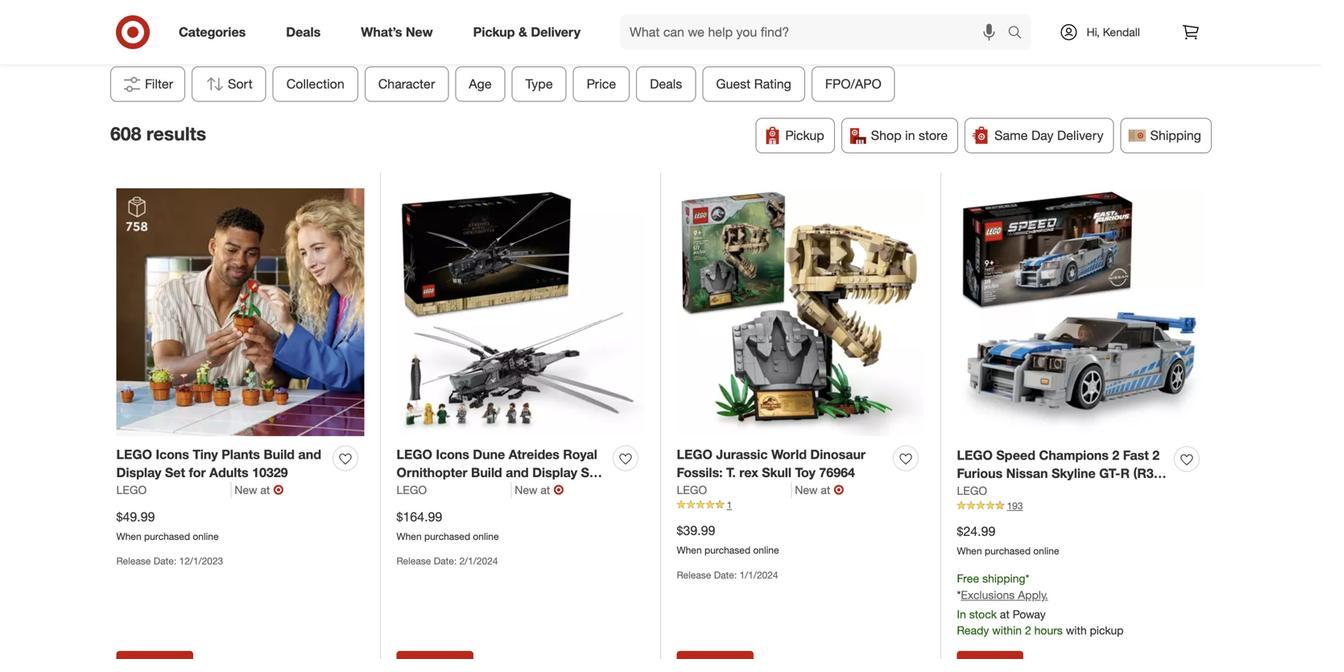 Task type: describe. For each thing, give the bounding box(es) containing it.
sort button
[[192, 66, 267, 102]]

dune
[[473, 447, 505, 463]]

same day delivery
[[995, 128, 1104, 143]]

rating
[[755, 76, 792, 92]]

when for $39.99
[[677, 545, 702, 557]]

online for $49.99
[[193, 531, 219, 543]]

age button
[[456, 66, 506, 102]]

76964
[[820, 465, 856, 481]]

guest rating
[[717, 76, 792, 92]]

release date: 12/1/2023
[[116, 556, 223, 568]]

purchased for $39.99
[[705, 545, 751, 557]]

within
[[993, 624, 1023, 638]]

new inside what's new link
[[406, 24, 433, 40]]

release date: 1/1/2024
[[677, 570, 779, 582]]

what's new
[[361, 24, 433, 40]]

¬ for set
[[554, 483, 564, 498]]

shop
[[872, 128, 902, 143]]

when for $49.99
[[116, 531, 142, 543]]

categories
[[179, 24, 246, 40]]

pickup & delivery
[[473, 24, 581, 40]]

&
[[519, 24, 528, 40]]

lego icons tiny plants build and display set for adults 10329
[[116, 447, 321, 481]]

jurassic
[[717, 447, 768, 463]]

12/1/2023
[[179, 556, 223, 568]]

character button
[[365, 66, 449, 102]]

in
[[958, 608, 967, 622]]

2/1/2024
[[460, 556, 498, 568]]

lego inside "lego icons tiny plants build and display set for adults 10329"
[[116, 447, 152, 463]]

$24.99 when purchased online
[[958, 524, 1060, 558]]

608 results
[[110, 122, 206, 145]]

lego link down 'furious'
[[958, 483, 988, 500]]

skull
[[762, 465, 792, 481]]

age
[[469, 76, 492, 92]]

wbei.
[[691, 26, 716, 38]]

lego inside lego icons dune atreides royal ornithopter build and display set 10327
[[397, 447, 433, 463]]

filter button
[[110, 66, 185, 102]]

display inside "lego icons tiny plants build and display set for adults 10329"
[[116, 465, 161, 481]]

t.
[[727, 465, 736, 481]]

$164.99 when purchased online
[[397, 510, 499, 543]]

shipping
[[1151, 128, 1202, 143]]

new at ¬ for adults
[[235, 483, 284, 498]]

gt-
[[1100, 466, 1121, 482]]

lego speed champions 2 fast 2 furious nissan skyline gt-r (r34) 76917 link
[[958, 447, 1169, 500]]

release for $39.99
[[677, 570, 712, 582]]

hi,
[[1087, 25, 1100, 39]]

deals link
[[273, 15, 341, 50]]

world
[[772, 447, 807, 463]]

disney
[[746, 26, 774, 38]]

lego jurassic world dinosaur fossils: t. rex skull toy 76964
[[677, 447, 866, 481]]

the
[[519, 26, 534, 38]]

price button
[[573, 66, 630, 102]]

when for $164.99
[[397, 531, 422, 543]]

what's new link
[[347, 15, 453, 50]]

guest
[[717, 76, 751, 92]]

apply.
[[1019, 589, 1049, 603]]

1/1/2024
[[740, 570, 779, 582]]

build inside lego icons dune atreides royal ornithopter build and display set 10327
[[471, 465, 503, 481]]

pickup
[[1091, 624, 1124, 638]]

delivery for pickup & delivery
[[531, 24, 581, 40]]

poway
[[1013, 608, 1046, 622]]

online for $164.99
[[473, 531, 499, 543]]

same
[[995, 128, 1029, 143]]

hours
[[1035, 624, 1063, 638]]

pickup & delivery link
[[460, 15, 601, 50]]

608
[[110, 122, 141, 145]]

lego inside lego jurassic world dinosaur fossils: t. rex skull toy 76964
[[677, 447, 713, 463]]

and inside "lego icons tiny plants build and display set for adults 10329"
[[298, 447, 321, 463]]

ltd.
[[654, 26, 670, 38]]

rex
[[740, 465, 759, 481]]

adults
[[209, 465, 249, 481]]

exclusions
[[962, 589, 1015, 603]]

¬ for 76964
[[834, 483, 845, 498]]

day
[[1032, 128, 1054, 143]]

sort
[[228, 76, 253, 92]]

deals for deals button
[[650, 76, 683, 92]]

filter
[[145, 76, 173, 92]]

2 &™ from the left
[[677, 26, 688, 38]]

(s23)
[[719, 26, 739, 38]]

royal
[[563, 447, 598, 463]]

furious
[[958, 466, 1003, 482]]

date: for $49.99
[[154, 556, 177, 568]]

4 © from the left
[[777, 26, 781, 33]]

$24.99
[[958, 524, 996, 540]]

stock
[[970, 608, 998, 622]]

pickup for pickup
[[786, 128, 825, 143]]

online for $39.99
[[754, 545, 780, 557]]

pickup button
[[756, 118, 835, 153]]

10329
[[252, 465, 288, 481]]

2 © from the left
[[672, 26, 677, 33]]

fossils:
[[677, 465, 723, 481]]

icons for display
[[156, 447, 189, 463]]

1 &™ from the left
[[598, 26, 610, 38]]

shop in store button
[[842, 118, 959, 153]]

shipping button
[[1121, 118, 1213, 153]]

ready
[[958, 624, 990, 638]]

hi, kendall
[[1087, 25, 1141, 39]]

date: for $164.99
[[434, 556, 457, 568]]

exclusions apply. link
[[962, 589, 1049, 603]]

1 © from the left
[[490, 26, 494, 33]]

deals button
[[637, 66, 696, 102]]

icons for build
[[436, 447, 470, 463]]

fast
[[1124, 448, 1150, 464]]

results
[[146, 122, 206, 145]]

0 horizontal spatial *
[[958, 589, 962, 603]]

$49.99 when purchased online
[[116, 510, 219, 543]]



Task type: locate. For each thing, give the bounding box(es) containing it.
2 icons from the left
[[436, 447, 470, 463]]

1 horizontal spatial ¬
[[554, 483, 564, 498]]

when down $164.99
[[397, 531, 422, 543]]

new at ¬ for set
[[515, 483, 564, 498]]

type button
[[512, 66, 567, 102]]

when
[[116, 531, 142, 543], [397, 531, 422, 543], [677, 545, 702, 557], [958, 545, 983, 558]]

purchased inside $24.99 when purchased online
[[985, 545, 1031, 558]]

release for $49.99
[[116, 556, 151, 568]]

at down atreides
[[541, 483, 551, 498]]

lego speed champions 2 fast 2 furious nissan skyline gt-r (r34) 76917
[[958, 448, 1165, 500]]

1 vertical spatial pickup
[[786, 128, 825, 143]]

1 horizontal spatial release
[[397, 556, 431, 568]]

online
[[193, 531, 219, 543], [473, 531, 499, 543], [754, 545, 780, 557], [1034, 545, 1060, 558]]

0 vertical spatial pickup
[[473, 24, 515, 40]]

what's
[[361, 24, 402, 40]]

at inside free shipping * * exclusions apply. in stock at  poway ready within 2 hours with pickup
[[1001, 608, 1010, 622]]

© left &
[[490, 26, 494, 33]]

1 horizontal spatial icons
[[436, 447, 470, 463]]

display inside lego icons dune atreides royal ornithopter build and display set 10327
[[533, 465, 578, 481]]

with
[[1067, 624, 1088, 638]]

search button
[[1001, 15, 1040, 53]]

0 horizontal spatial 2023
[[494, 26, 516, 38]]

0 horizontal spatial delivery
[[531, 24, 581, 40]]

¬ for adults
[[273, 483, 284, 498]]

1 horizontal spatial deals
[[650, 76, 683, 92]]

2 horizontal spatial ¬
[[834, 483, 845, 498]]

purchased up shipping
[[985, 545, 1031, 558]]

deals
[[286, 24, 321, 40], [650, 76, 683, 92]]

fpo/apo button
[[812, 66, 896, 102]]

set inside lego icons dune atreides royal ornithopter build and display set 10327
[[581, 465, 602, 481]]

purchased inside $164.99 when purchased online
[[425, 531, 471, 543]]

1 horizontal spatial set
[[581, 465, 602, 481]]

delivery for same day delivery
[[1058, 128, 1104, 143]]

new at ¬ for 76964
[[795, 483, 845, 498]]

© right ltd.
[[672, 26, 677, 33]]

pickup left &
[[473, 24, 515, 40]]

0 vertical spatial deals
[[286, 24, 321, 40]]

store
[[919, 128, 948, 143]]

lego link
[[116, 483, 231, 499], [397, 483, 512, 499], [677, 483, 792, 499], [958, 483, 988, 500]]

icons up ornithopter
[[436, 447, 470, 463]]

0 horizontal spatial release
[[116, 556, 151, 568]]

¬ down 10329
[[273, 483, 284, 498]]

© right (s23)
[[742, 26, 746, 33]]

2 2023 from the left
[[781, 26, 803, 38]]

date: for $39.99
[[714, 570, 737, 582]]

purchased
[[144, 531, 190, 543], [425, 531, 471, 543], [705, 545, 751, 557], [985, 545, 1031, 558]]

1 ¬ from the left
[[273, 483, 284, 498]]

release down $164.99
[[397, 556, 431, 568]]

plants
[[222, 447, 260, 463]]

free
[[958, 572, 980, 586]]

purchased for $49.99
[[144, 531, 190, 543]]

1 horizontal spatial pickup
[[786, 128, 825, 143]]

and inside lego icons dune atreides royal ornithopter build and display set 10327
[[506, 465, 529, 481]]

online up 2/1/2024 at the bottom left of the page
[[473, 531, 499, 543]]

lego inside "lego speed champions 2 fast 2 furious nissan skyline gt-r (r34) 76917"
[[958, 448, 993, 464]]

1 horizontal spatial and
[[506, 465, 529, 481]]

76917
[[958, 485, 993, 500]]

release date: 2/1/2024
[[397, 556, 498, 568]]

display down atreides
[[533, 465, 578, 481]]

at up within
[[1001, 608, 1010, 622]]

¬ down 76964
[[834, 483, 845, 498]]

at for adults
[[261, 483, 270, 498]]

1 horizontal spatial delivery
[[1058, 128, 1104, 143]]

online up 1/1/2024
[[754, 545, 780, 557]]

display up $49.99
[[116, 465, 161, 481]]

new at ¬ down atreides
[[515, 483, 564, 498]]

$49.99
[[116, 510, 155, 525]]

lego jurassic world dinosaur fossils: t. rex skull toy 76964 link
[[677, 446, 888, 483]]

0 horizontal spatial deals
[[286, 24, 321, 40]]

deals down ltd.
[[650, 76, 683, 92]]

0 vertical spatial and
[[298, 447, 321, 463]]

online inside $49.99 when purchased online
[[193, 531, 219, 543]]

lego icons tiny plants build and display set for adults 10329 image
[[116, 188, 365, 437], [116, 188, 365, 437]]

kendall
[[1104, 25, 1141, 39]]

for
[[189, 465, 206, 481]]

1 new at ¬ from the left
[[235, 483, 284, 498]]

deals inside deals button
[[650, 76, 683, 92]]

build down dune
[[471, 465, 503, 481]]

skyline
[[1052, 466, 1096, 482]]

1 vertical spatial *
[[958, 589, 962, 603]]

type
[[526, 76, 553, 92]]

release down $49.99
[[116, 556, 151, 568]]

1 vertical spatial and
[[506, 465, 529, 481]]

release
[[116, 556, 151, 568], [397, 556, 431, 568], [677, 570, 712, 582]]

new down atreides
[[515, 483, 538, 498]]

new for lego icons dune atreides royal ornithopter build and display set 10327
[[515, 483, 538, 498]]

when inside $164.99 when purchased online
[[397, 531, 422, 543]]

when down $49.99
[[116, 531, 142, 543]]

0 vertical spatial delivery
[[531, 24, 581, 40]]

1 horizontal spatial *
[[1026, 572, 1030, 586]]

release down $39.99
[[677, 570, 712, 582]]

lego link for display
[[116, 483, 231, 499]]

new at ¬ down 10329
[[235, 483, 284, 498]]

icons
[[156, 447, 189, 463], [436, 447, 470, 463]]

shop in store
[[872, 128, 948, 143]]

0 horizontal spatial and
[[298, 447, 321, 463]]

3 ¬ from the left
[[834, 483, 845, 498]]

ornithopter
[[397, 465, 468, 481]]

$39.99 when purchased online
[[677, 523, 780, 557]]

build up 10329
[[264, 447, 295, 463]]

at for 76964
[[821, 483, 831, 498]]

when inside $24.99 when purchased online
[[958, 545, 983, 558]]

fpo/apo
[[826, 76, 882, 92]]

&™ right ltd.
[[677, 26, 688, 38]]

when for $24.99
[[958, 545, 983, 558]]

2023 left &
[[494, 26, 516, 38]]

at for set
[[541, 483, 551, 498]]

online inside $39.99 when purchased online
[[754, 545, 780, 557]]

1 horizontal spatial date:
[[434, 556, 457, 568]]

online for $24.99
[[1034, 545, 1060, 558]]

purchased up release date: 12/1/2023
[[144, 531, 190, 543]]

new for lego icons tiny plants build and display set for adults 10329
[[235, 483, 257, 498]]

0 horizontal spatial display
[[116, 465, 161, 481]]

online up apply.
[[1034, 545, 1060, 558]]

purchased inside $49.99 when purchased online
[[144, 531, 190, 543]]

lego link for rex
[[677, 483, 792, 499]]

© 2023 the lego group &™ lucasfilm ltd. © &™ wbei. (s23) © disney © 2023 marvel
[[490, 26, 833, 38]]

dinosaur
[[811, 447, 866, 463]]

©
[[490, 26, 494, 33], [672, 26, 677, 33], [742, 26, 746, 33], [777, 26, 781, 33]]

lego link for build
[[397, 483, 512, 499]]

3 © from the left
[[742, 26, 746, 33]]

1 horizontal spatial &™
[[677, 26, 688, 38]]

build
[[264, 447, 295, 463], [471, 465, 503, 481]]

¬ down royal
[[554, 483, 564, 498]]

deals inside deals link
[[286, 24, 321, 40]]

purchased for $24.99
[[985, 545, 1031, 558]]

delivery right day at the right
[[1058, 128, 1104, 143]]

$164.99
[[397, 510, 443, 525]]

* down free
[[958, 589, 962, 603]]

2 horizontal spatial new at ¬
[[795, 483, 845, 498]]

10327
[[397, 484, 433, 500]]

online inside $164.99 when purchased online
[[473, 531, 499, 543]]

1 horizontal spatial display
[[533, 465, 578, 481]]

1 2023 from the left
[[494, 26, 516, 38]]

deals for deals link
[[286, 24, 321, 40]]

lego icons dune atreides royal ornithopter build and display set 10327 image
[[397, 188, 645, 437], [397, 188, 645, 437]]

online up 12/1/2023
[[193, 531, 219, 543]]

speed
[[997, 448, 1036, 464]]

new for lego jurassic world dinosaur fossils: t. rex skull toy 76964
[[795, 483, 818, 498]]

lego
[[537, 26, 562, 38], [116, 447, 152, 463], [397, 447, 433, 463], [677, 447, 713, 463], [958, 448, 993, 464], [116, 483, 147, 498], [397, 483, 427, 498], [677, 483, 708, 498], [958, 484, 988, 498]]

purchased up release date: 2/1/2024
[[425, 531, 471, 543]]

purchased for $164.99
[[425, 531, 471, 543]]

price
[[587, 76, 617, 92]]

pickup
[[473, 24, 515, 40], [786, 128, 825, 143]]

when inside $39.99 when purchased online
[[677, 545, 702, 557]]

toy
[[796, 465, 816, 481]]

group
[[565, 26, 591, 38]]

set down royal
[[581, 465, 602, 481]]

What can we help you find? suggestions appear below search field
[[620, 15, 1012, 50]]

* up apply.
[[1026, 572, 1030, 586]]

new up 1 link
[[795, 483, 818, 498]]

0 horizontal spatial new at ¬
[[235, 483, 284, 498]]

¬
[[273, 483, 284, 498], [554, 483, 564, 498], [834, 483, 845, 498]]

pickup for pickup & delivery
[[473, 24, 515, 40]]

date: down $49.99 when purchased online
[[154, 556, 177, 568]]

2023 left marvel
[[781, 26, 803, 38]]

0 horizontal spatial &™
[[598, 26, 610, 38]]

at down 76964
[[821, 483, 831, 498]]

0 horizontal spatial date:
[[154, 556, 177, 568]]

new at ¬
[[235, 483, 284, 498], [515, 483, 564, 498], [795, 483, 845, 498]]

0 horizontal spatial build
[[264, 447, 295, 463]]

at
[[261, 483, 270, 498], [541, 483, 551, 498], [821, 483, 831, 498], [1001, 608, 1010, 622]]

2 ¬ from the left
[[554, 483, 564, 498]]

lego link down for at the left
[[116, 483, 231, 499]]

2 down poway
[[1026, 624, 1032, 638]]

display
[[116, 465, 161, 481], [533, 465, 578, 481]]

2 display from the left
[[533, 465, 578, 481]]

and
[[298, 447, 321, 463], [506, 465, 529, 481]]

when inside $49.99 when purchased online
[[116, 531, 142, 543]]

0 horizontal spatial icons
[[156, 447, 189, 463]]

1 horizontal spatial new at ¬
[[515, 483, 564, 498]]

0 horizontal spatial set
[[165, 465, 185, 481]]

set inside "lego icons tiny plants build and display set for adults 10329"
[[165, 465, 185, 481]]

character
[[379, 76, 435, 92]]

new right the what's
[[406, 24, 433, 40]]

2 up "(r34)"
[[1153, 448, 1160, 464]]

&™ right group
[[598, 26, 610, 38]]

atreides
[[509, 447, 560, 463]]

collection
[[287, 76, 345, 92]]

build inside "lego icons tiny plants build and display set for adults 10329"
[[264, 447, 295, 463]]

0 vertical spatial *
[[1026, 572, 1030, 586]]

and down atreides
[[506, 465, 529, 481]]

lego link down ornithopter
[[397, 483, 512, 499]]

0 horizontal spatial ¬
[[273, 483, 284, 498]]

new down adults
[[235, 483, 257, 498]]

pickup down rating
[[786, 128, 825, 143]]

0 horizontal spatial pickup
[[473, 24, 515, 40]]

2 set from the left
[[581, 465, 602, 481]]

icons up for at the left
[[156, 447, 189, 463]]

lego icons dune atreides royal ornithopter build and display set 10327
[[397, 447, 602, 500]]

set
[[165, 465, 185, 481], [581, 465, 602, 481]]

1 horizontal spatial 2023
[[781, 26, 803, 38]]

new
[[406, 24, 433, 40], [235, 483, 257, 498], [515, 483, 538, 498], [795, 483, 818, 498]]

icons inside lego icons dune atreides royal ornithopter build and display set 10327
[[436, 447, 470, 463]]

purchased up "release date: 1/1/2024"
[[705, 545, 751, 557]]

date:
[[154, 556, 177, 568], [434, 556, 457, 568], [714, 570, 737, 582]]

2 up the gt-
[[1113, 448, 1120, 464]]

0 horizontal spatial 2
[[1026, 624, 1032, 638]]

(r34)
[[1134, 466, 1165, 482]]

1 icons from the left
[[156, 447, 189, 463]]

icons inside "lego icons tiny plants build and display set for adults 10329"
[[156, 447, 189, 463]]

collection button
[[273, 66, 358, 102]]

online inside $24.99 when purchased online
[[1034, 545, 1060, 558]]

1 set from the left
[[165, 465, 185, 481]]

© right disney
[[777, 26, 781, 33]]

set left for at the left
[[165, 465, 185, 481]]

*
[[1026, 572, 1030, 586], [958, 589, 962, 603]]

193 link
[[958, 500, 1207, 514]]

lego link up 1
[[677, 483, 792, 499]]

2 inside free shipping * * exclusions apply. in stock at  poway ready within 2 hours with pickup
[[1026, 624, 1032, 638]]

2 horizontal spatial date:
[[714, 570, 737, 582]]

lego icons dune atreides royal ornithopter build and display set 10327 link
[[397, 446, 607, 500]]

2 horizontal spatial 2
[[1153, 448, 1160, 464]]

same day delivery button
[[965, 118, 1115, 153]]

1 vertical spatial build
[[471, 465, 503, 481]]

2 new at ¬ from the left
[[515, 483, 564, 498]]

in
[[906, 128, 916, 143]]

and right plants
[[298, 447, 321, 463]]

pickup inside button
[[786, 128, 825, 143]]

0 vertical spatial build
[[264, 447, 295, 463]]

1 vertical spatial deals
[[650, 76, 683, 92]]

at down 10329
[[261, 483, 270, 498]]

when down $24.99
[[958, 545, 983, 558]]

r
[[1121, 466, 1131, 482]]

champions
[[1040, 448, 1109, 464]]

delivery inside button
[[1058, 128, 1104, 143]]

1 horizontal spatial 2
[[1113, 448, 1120, 464]]

date: left 1/1/2024
[[714, 570, 737, 582]]

deals up collection
[[286, 24, 321, 40]]

release for $164.99
[[397, 556, 431, 568]]

delivery right &
[[531, 24, 581, 40]]

search
[[1001, 26, 1040, 42]]

1 vertical spatial delivery
[[1058, 128, 1104, 143]]

delivery
[[531, 24, 581, 40], [1058, 128, 1104, 143]]

2 horizontal spatial release
[[677, 570, 712, 582]]

nissan
[[1007, 466, 1049, 482]]

lego jurassic world dinosaur fossils: t. rex skull toy 76964 image
[[677, 188, 925, 437], [677, 188, 925, 437]]

lego speed champions 2 fast 2 furious nissan skyline gt-r (r34) 76917 image
[[958, 188, 1207, 437], [958, 188, 1207, 437]]

new at ¬ down toy
[[795, 483, 845, 498]]

purchased inside $39.99 when purchased online
[[705, 545, 751, 557]]

3 new at ¬ from the left
[[795, 483, 845, 498]]

2023
[[494, 26, 516, 38], [781, 26, 803, 38]]

1 display from the left
[[116, 465, 161, 481]]

date: left 2/1/2024 at the bottom left of the page
[[434, 556, 457, 568]]

1 horizontal spatial build
[[471, 465, 503, 481]]

when down $39.99
[[677, 545, 702, 557]]



Task type: vqa. For each thing, say whether or not it's contained in the screenshot.
"Set" to the right
yes



